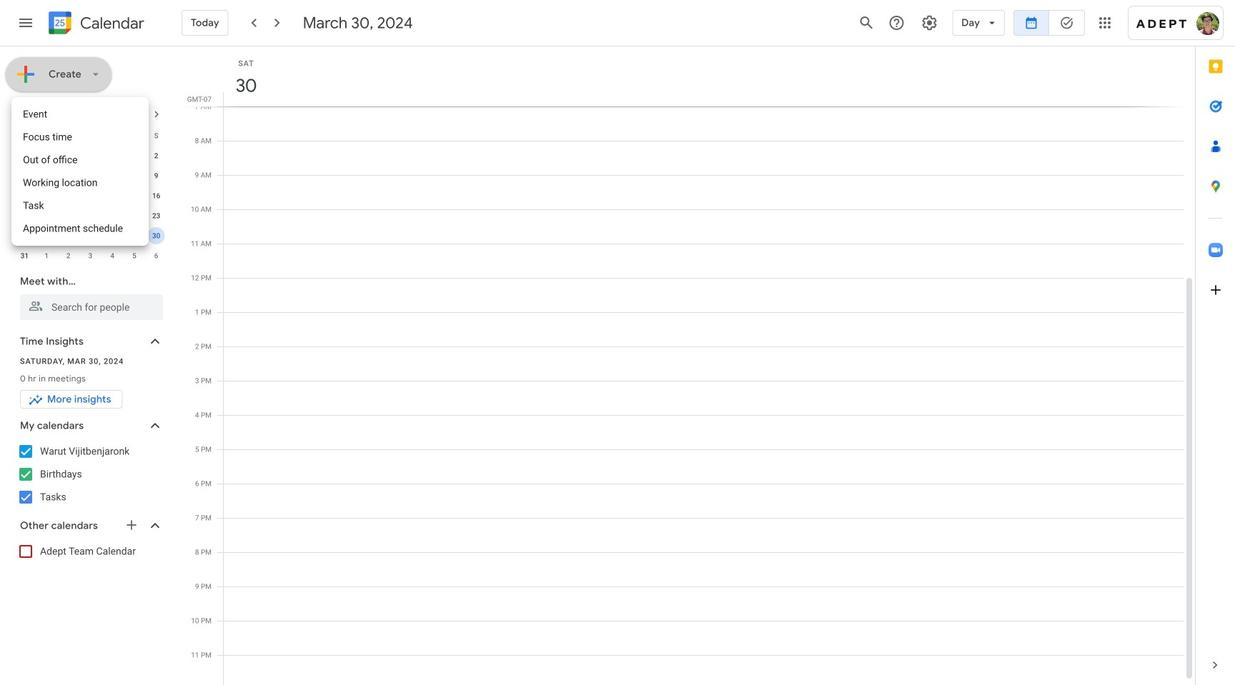 Task type: describe. For each thing, give the bounding box(es) containing it.
february 27 element
[[60, 147, 77, 164]]

2 element
[[148, 147, 165, 164]]

calendar element
[[46, 9, 144, 40]]

april 3 element
[[82, 247, 99, 265]]

17 element
[[16, 207, 33, 224]]

february 26 element
[[38, 147, 55, 164]]

23 element
[[148, 207, 165, 224]]

4 element
[[38, 167, 55, 184]]

main drawer image
[[17, 14, 34, 31]]

10 element
[[16, 187, 33, 204]]

cell up april 6 element
[[145, 226, 167, 246]]

3 row from the top
[[14, 166, 167, 186]]

25, today element
[[38, 227, 55, 245]]

1 row from the top
[[14, 126, 167, 146]]

21 element
[[104, 207, 121, 224]]

5 element
[[60, 167, 77, 184]]

february 25 element
[[16, 147, 33, 164]]

2 row from the top
[[14, 146, 167, 166]]

saturday, march 30 element
[[230, 69, 262, 102]]

4 row from the top
[[14, 186, 167, 206]]

cell up april 5 element
[[123, 226, 145, 246]]

add other calendars image
[[124, 518, 139, 533]]

12 element
[[60, 187, 77, 204]]

april 1 element
[[38, 247, 55, 265]]

cell right 21 element
[[123, 206, 145, 226]]

april 6 element
[[148, 247, 165, 265]]

20 element
[[82, 207, 99, 224]]

april 4 element
[[104, 247, 121, 265]]



Task type: vqa. For each thing, say whether or not it's contained in the screenshot.
2nd 'tree' from the top
no



Task type: locate. For each thing, give the bounding box(es) containing it.
row
[[14, 126, 167, 146], [14, 146, 167, 166], [14, 166, 167, 186], [14, 186, 167, 206], [14, 206, 167, 226], [14, 226, 167, 246], [14, 246, 167, 266]]

april 5 element
[[126, 247, 143, 265]]

cell
[[123, 206, 145, 226], [36, 226, 57, 246], [123, 226, 145, 246], [145, 226, 167, 246]]

None search field
[[0, 269, 177, 320]]

31 element
[[16, 247, 33, 265]]

tab list
[[1196, 46, 1235, 646]]

row down 27 element
[[14, 246, 167, 266]]

26 element
[[60, 227, 77, 245]]

row group
[[14, 146, 167, 266]]

heading
[[77, 15, 144, 32]]

27 element
[[82, 227, 99, 245]]

11 element
[[38, 187, 55, 204]]

column header
[[223, 46, 1184, 107]]

april 2 element
[[60, 247, 77, 265]]

row up february 27 element
[[14, 126, 167, 146]]

row up 6 element
[[14, 146, 167, 166]]

row down 6 element
[[14, 186, 167, 206]]

march 2024 grid
[[14, 126, 167, 266]]

grid
[[183, 46, 1195, 686]]

16 element
[[148, 187, 165, 204]]

9 element
[[148, 167, 165, 184]]

cell down 18 'element' at the left of page
[[36, 226, 57, 246]]

6 row from the top
[[14, 226, 167, 246]]

13 element
[[82, 187, 99, 204]]

6 element
[[82, 167, 99, 184]]

heading inside 'calendar' element
[[77, 15, 144, 32]]

settings menu image
[[921, 14, 938, 31]]

row up april 3 element
[[14, 226, 167, 246]]

my calendars list
[[3, 440, 177, 509]]

5 row from the top
[[14, 206, 167, 226]]

3 element
[[16, 167, 33, 184]]

28 element
[[104, 227, 121, 245]]

24 element
[[16, 227, 33, 245]]

row up 27 element
[[14, 206, 167, 226]]

row up 13 element
[[14, 166, 167, 186]]

30 element
[[148, 227, 165, 245]]

18 element
[[38, 207, 55, 224]]

7 row from the top
[[14, 246, 167, 266]]

Search for people to meet text field
[[29, 295, 154, 320]]

19 element
[[60, 207, 77, 224]]



